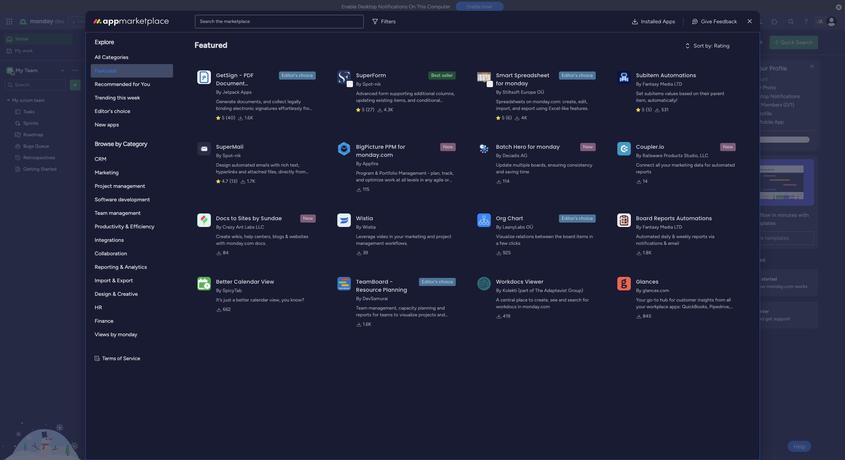 Task type: vqa. For each thing, say whether or not it's contained in the screenshot.
1st more dots image
no



Task type: locate. For each thing, give the bounding box(es) containing it.
list box
[[0, 93, 86, 266]]

queue down roadmap at the top left of page
[[35, 143, 49, 149]]

with right minutes on the right top
[[798, 212, 809, 218]]

for down smart
[[496, 80, 504, 87]]

1 vertical spatial wistia
[[363, 224, 376, 230]]

help center learn and get support
[[744, 309, 790, 322]]

import
[[95, 277, 111, 284]]

by for monday
[[111, 331, 117, 338]]

start
[[242, 242, 253, 248]]

2 vertical spatial learn
[[744, 316, 755, 322]]

app logo image for a central place to create, see and search for workdocs in monday.com
[[477, 277, 491, 290]]

0 horizontal spatial design
[[95, 291, 111, 297]]

view
[[261, 278, 274, 286]]

1 vertical spatial featured
[[95, 67, 116, 74]]

you
[[141, 81, 150, 87]]

option
[[0, 94, 86, 95]]

monday.com inside a central place to create, see and search for workdocs in monday.com
[[523, 304, 550, 310]]

spot-
[[363, 81, 375, 87], [223, 153, 235, 159]]

0 vertical spatial apps
[[663, 18, 675, 24]]

team inside 'workspace selection' element
[[24, 67, 38, 73]]

& for reporting & analytics
[[120, 264, 123, 270]]

apps up documents,
[[241, 89, 252, 95]]

1 vertical spatial nik
[[235, 153, 241, 159]]

editor's choice up legally at the left top of the page
[[282, 73, 313, 78]]

0 horizontal spatial add to favorites image
[[205, 137, 212, 144]]

learn inside getting started learn how monday.com works
[[744, 284, 755, 289]]

5 left (27)
[[362, 107, 365, 113]]

0 horizontal spatial sprints
[[23, 120, 38, 126]]

sprints
[[23, 120, 38, 126], [333, 137, 351, 143]]

text,
[[290, 162, 299, 168]]

monday up 'by stiltsoft europe oü' on the right of the page
[[505, 80, 528, 87]]

workspace image up service
[[136, 334, 152, 350]]

0 vertical spatial ltd
[[674, 81, 682, 87]]

of left 'the'
[[530, 288, 534, 294]]

0 vertical spatial from
[[303, 106, 313, 111]]

add to favorites image right bigpicture
[[396, 137, 403, 144]]

public board image
[[133, 137, 140, 144], [228, 137, 236, 144]]

1 vertical spatial m
[[428, 301, 435, 311]]

invite members image
[[756, 18, 763, 25]]

to up the crazy on the left of page
[[231, 215, 237, 222]]

the left board
[[555, 234, 562, 240]]

learn down center
[[744, 316, 755, 322]]

help inside "button"
[[794, 443, 806, 450]]

by down supermail
[[216, 153, 221, 159]]

workspaces
[[228, 42, 257, 49], [144, 278, 177, 285]]

1 image
[[747, 14, 753, 21]]

public board image left getting started
[[15, 166, 21, 172]]

close update feed (inbox) image
[[125, 185, 133, 193]]

2 add to favorites image from the left
[[396, 137, 403, 144]]

work right component icon
[[452, 308, 463, 314]]

work down portfolio
[[385, 177, 395, 183]]

add to favorites image left supermail
[[205, 137, 212, 144]]

for inside team management, capacity planning and reports for teams to visualize projects and team's time.
[[373, 312, 379, 318]]

editor's choice for for
[[562, 73, 593, 78]]

monday.com inside generate documents, and collect legally binding electronic signatures effortlessly from your monday.com boards
[[227, 112, 254, 118]]

consistency
[[567, 162, 593, 168]]

all inside button
[[417, 168, 421, 174]]

visualize relations between the board items in a few clicks
[[496, 234, 593, 246]]

collect
[[272, 99, 286, 105]]

1 horizontal spatial create,
[[563, 99, 577, 105]]

your inside connect all your marketing data for automated reports
[[661, 162, 671, 168]]

get
[[737, 257, 745, 263], [765, 316, 773, 322]]

and right projects
[[437, 312, 445, 318]]

reports inside team management, capacity planning and reports for teams to visualize projects and team's time.
[[356, 312, 371, 318]]

1 horizontal spatial workspace image
[[423, 298, 439, 314]]

sprints inside the quick search results list box
[[333, 137, 351, 143]]

filters button
[[369, 15, 401, 28]]

component image
[[444, 308, 450, 314]]

app logo image left resource at the left bottom of the page
[[337, 277, 351, 290]]

2 horizontal spatial reports
[[692, 234, 707, 240]]

2 public board image from the top
[[15, 166, 21, 172]]

1 fantasy from the top
[[643, 81, 659, 87]]

profile up mobile
[[758, 111, 772, 117]]

1 vertical spatial your
[[751, 85, 762, 91]]

0 horizontal spatial getting
[[23, 166, 40, 172]]

from down text, on the top of the page
[[296, 169, 306, 175]]

and up documents,
[[248, 88, 259, 95]]

0 vertical spatial the
[[216, 18, 223, 24]]

editor's choice up main
[[422, 279, 453, 285]]

conditional
[[417, 98, 440, 103]]

spot- down supermail
[[223, 153, 235, 159]]

0 horizontal spatial with
[[216, 241, 225, 246]]

learn left how
[[744, 284, 755, 289]]

1 vertical spatial profile
[[758, 111, 772, 117]]

add to favorites image
[[205, 137, 212, 144], [396, 137, 403, 144]]

hero
[[514, 143, 526, 151]]

help center element
[[717, 302, 818, 329]]

0 vertical spatial 1.6k
[[245, 115, 253, 121]]

0 horizontal spatial -
[[239, 72, 242, 79]]

media inside board reports automations by fantasy media ltd
[[660, 224, 673, 230]]

by down batch
[[496, 153, 502, 159]]

fantasy down the subitem
[[643, 81, 659, 87]]

featured down search the marketplace
[[195, 40, 227, 50]]

1 horizontal spatial the
[[555, 234, 562, 240]]

419
[[503, 313, 510, 319]]

search everything image
[[788, 18, 795, 25]]

recently visited
[[134, 69, 179, 76]]

notifications for enable desktop notifications on this computer
[[378, 4, 408, 10]]

1 horizontal spatial on
[[693, 91, 699, 97]]

1 horizontal spatial bugs
[[238, 137, 250, 143]]

bugs queue down roadmap at the top left of page
[[23, 143, 49, 149]]

1 vertical spatial llc
[[256, 224, 264, 230]]

&
[[375, 170, 378, 176], [125, 223, 129, 230], [285, 234, 288, 240], [672, 234, 675, 240], [664, 241, 667, 246], [732, 257, 735, 263], [120, 264, 123, 270], [112, 277, 116, 284], [113, 291, 116, 297]]

give feedback
[[730, 39, 763, 45]]

with inside the design automated emails with rich text, hyperlinks and attached files, directly from monday.com
[[271, 162, 280, 168]]

app logo image for team management, capacity planning and reports for teams to visualize projects and team's time.
[[337, 277, 351, 290]]

from inside your go-to hub for customer insights from all your workplace apps: quickbooks, pipedrive, hubspot, xero, stripe, mailchimp, and more.
[[715, 297, 725, 303]]

feedback
[[714, 18, 737, 24]]

place
[[516, 297, 528, 303]]

1 vertical spatial automations
[[677, 215, 712, 222]]

choice up items
[[579, 216, 593, 221]]

notifications
[[636, 241, 663, 246]]

see
[[77, 19, 85, 24]]

software
[[95, 196, 117, 203]]

choice up main
[[439, 279, 453, 285]]

1 horizontal spatial retrospectives
[[143, 137, 180, 143]]

templates down "workflow"
[[752, 220, 776, 226]]

public board image for bugs queue
[[228, 137, 236, 144]]

public board image
[[15, 108, 21, 115], [15, 166, 21, 172]]

0 horizontal spatial public board image
[[133, 137, 140, 144]]

workspaces inside good morning, christina! quickly access your recent boards, inbox and workspaces
[[228, 42, 257, 49]]

0 vertical spatial a
[[496, 241, 499, 246]]

learn for getting
[[744, 284, 755, 289]]

public board image right browse
[[133, 137, 140, 144]]

1 horizontal spatial enable
[[467, 4, 481, 10]]

notifications up filters
[[378, 4, 408, 10]]

help
[[744, 309, 754, 314], [794, 443, 806, 450]]

your inside leverage video in your marketing and project management workflows.
[[394, 234, 404, 240]]

2 horizontal spatial invite
[[734, 102, 747, 108]]

team management, capacity planning and reports for teams to visualize projects and team's time.
[[356, 305, 445, 325]]

complete up the install
[[734, 111, 756, 117]]

in down place
[[518, 304, 522, 310]]

queue down boards
[[252, 137, 268, 143]]

notifications image
[[727, 18, 734, 25]]

and right planning
[[437, 305, 445, 311]]

0 vertical spatial llc
[[700, 153, 708, 159]]

enable for enable now!
[[467, 4, 481, 10]]

0 vertical spatial tasks
[[23, 109, 35, 115]]

0 vertical spatial design
[[216, 162, 231, 168]]

v2 user feedback image
[[722, 39, 728, 46]]

1 vertical spatial explore
[[746, 235, 764, 241]]

1 horizontal spatial bugs queue
[[238, 137, 268, 143]]

pipedrive,
[[709, 304, 730, 310]]

and inside update multiple boards, ensuring consistency and saving time
[[496, 169, 504, 175]]

upload
[[734, 85, 750, 91]]

and inside the program & portfolio management - plan, track, and optimize work at all levels in any agile or hybrid framework
[[356, 177, 364, 183]]

management inside leverage video in your marketing and project management workflows.
[[356, 241, 384, 246]]

it's
[[216, 297, 222, 303]]

by decadis ag
[[496, 153, 527, 159]]

& down daily
[[664, 241, 667, 246]]

by inside workdocs viewer by kolekti (part of the adaptavist group)
[[496, 288, 502, 294]]

0 vertical spatial getting
[[23, 166, 40, 172]]

list box containing my scrum team
[[0, 93, 86, 266]]

nik inside "supermail by spot-nik"
[[235, 153, 241, 159]]

by down glances in the right of the page
[[636, 288, 642, 294]]

feed
[[156, 185, 169, 193]]

llc up data
[[700, 153, 708, 159]]

install
[[734, 119, 747, 125]]

by inside 'better calendar view by spicytab'
[[216, 288, 221, 294]]

started
[[41, 166, 56, 172]]

choice up edit,
[[579, 73, 593, 78]]

bugs queue down boards
[[238, 137, 268, 143]]

desktop for enable desktop notifications on this computer
[[358, 4, 377, 10]]

project
[[95, 183, 112, 189]]

quickbooks,
[[682, 304, 708, 310]]

app logo image left glances in the right of the page
[[617, 277, 631, 290]]

2 vertical spatial from
[[715, 297, 725, 303]]

management up development
[[113, 183, 145, 189]]

queue inside the quick search results list box
[[252, 137, 268, 143]]

1 horizontal spatial search
[[796, 39, 813, 45]]

4k
[[521, 115, 527, 121]]

app logo image left getsign
[[197, 70, 211, 84]]

1 public board image from the left
[[133, 137, 140, 144]]

1 public board image from the top
[[15, 108, 21, 115]]

app logo image for create wikis, help centers, blogs & websites with monday.com docs.
[[197, 213, 211, 227]]

railsware
[[643, 153, 663, 159]]

0 horizontal spatial a
[[233, 297, 235, 303]]

for right data
[[705, 162, 711, 168]]

started
[[761, 276, 777, 282]]

1 horizontal spatial design
[[216, 162, 231, 168]]

collaboration
[[95, 250, 127, 257]]

1 vertical spatial public board image
[[15, 166, 21, 172]]

quickly
[[116, 42, 135, 49]]

fantasy
[[643, 81, 659, 87], [643, 224, 659, 230]]

1 horizontal spatial sprints
[[333, 137, 351, 143]]

enable inside the enable desktop notifications link
[[734, 93, 749, 99]]

0 vertical spatial nik
[[375, 81, 381, 87]]

app logo image for your go-to hub for customer insights from all your workplace apps: quickbooks, pipedrive, hubspot, xero, stripe, mailchimp, and more.
[[617, 277, 631, 290]]

help inside "help center learn and get support"
[[744, 309, 754, 314]]

no thanks
[[635, 242, 657, 248]]

apps marketplace image
[[93, 17, 169, 25]]

on up export
[[526, 99, 532, 105]]

0 horizontal spatial search
[[200, 18, 215, 24]]

and right the inbox
[[217, 42, 226, 49]]

lottie animation element
[[526, 30, 716, 55], [0, 392, 86, 460]]

sprints left bigpicture
[[333, 137, 351, 143]]

app logo image left supermail
[[197, 142, 211, 155]]

0 horizontal spatial the
[[216, 18, 223, 24]]

for inside connect all your marketing data for automated reports
[[705, 162, 711, 168]]

1 horizontal spatial apps
[[663, 18, 675, 24]]

app logo image
[[197, 70, 211, 84], [337, 70, 351, 84], [477, 70, 491, 84], [617, 70, 631, 84], [477, 142, 491, 156], [197, 142, 211, 155], [337, 142, 351, 155], [617, 142, 631, 155], [197, 213, 211, 227], [337, 213, 351, 227], [477, 213, 491, 227], [617, 213, 631, 227], [477, 277, 491, 290], [197, 277, 211, 290], [337, 277, 351, 290], [617, 277, 631, 290]]

in left minutes on the right top
[[772, 212, 776, 218]]

editor's up legally at the left top of the page
[[282, 73, 298, 78]]

& inside create wikis, help centers, blogs & websites with monday.com docs.
[[285, 234, 288, 240]]

automations inside subitem automations by fantasy media ltd
[[661, 72, 696, 79]]

to inside a central place to create, see and search for workdocs in monday.com
[[529, 297, 533, 303]]

1 vertical spatial getting
[[744, 276, 760, 282]]

lottie animation image
[[0, 392, 86, 460]]

8 > from the left
[[479, 148, 482, 154]]

choice up legally at the left top of the page
[[299, 73, 313, 78]]

ltd inside board reports automations by fantasy media ltd
[[674, 224, 682, 230]]

teamboard
[[356, 278, 388, 286]]

bugs inside the quick search results list box
[[238, 137, 250, 143]]

for up apps:
[[669, 297, 675, 303]]

supporting
[[390, 91, 413, 97]]

oü up monday.com:
[[537, 89, 544, 95]]

and left project
[[427, 234, 435, 240]]

0 vertical spatial workspaces
[[228, 42, 257, 49]]

1 vertical spatial update
[[134, 185, 154, 193]]

1 horizontal spatial queue
[[252, 137, 268, 143]]

2 vertical spatial by
[[111, 331, 117, 338]]

of inside workdocs viewer by kolekti (part of the adaptavist group)
[[530, 288, 534, 294]]

14
[[643, 178, 648, 184]]

nik
[[375, 81, 381, 87], [235, 153, 241, 159]]

templates image image
[[723, 159, 812, 206]]

2 public board image from the left
[[228, 137, 236, 144]]

profile inside invite team members (0/1) complete profile install our mobile app
[[758, 111, 772, 117]]

blogs
[[273, 234, 284, 240]]

your down the binding
[[216, 112, 226, 118]]

learn for help
[[744, 316, 755, 322]]

board
[[636, 215, 653, 222]]

1 horizontal spatial boards,
[[531, 162, 547, 168]]

retrospectives
[[143, 137, 180, 143], [23, 155, 55, 160]]

circle o image
[[727, 94, 731, 99]]

ltd
[[674, 81, 682, 87], [674, 224, 682, 230]]

2 vertical spatial -
[[390, 278, 393, 286]]

filtering
[[356, 104, 372, 110]]

give
[[701, 18, 712, 24], [730, 39, 741, 45]]

0 vertical spatial give
[[701, 18, 712, 24]]

by inside the wistia by wistia
[[356, 224, 362, 230]]

explore up all
[[95, 38, 114, 46]]

and inside the design automated emails with rich text, hyperlinks and attached files, directly from monday.com
[[239, 169, 246, 175]]

ltd inside subitem automations by fantasy media ltd
[[674, 81, 682, 87]]

2 automated from the left
[[712, 162, 735, 168]]

2 ltd from the top
[[674, 224, 682, 230]]

7 > from the left
[[455, 148, 458, 154]]

in inside visualize relations between the board items in a few clicks
[[589, 234, 593, 240]]

1 horizontal spatial m
[[428, 301, 435, 311]]

2 horizontal spatial enable
[[734, 93, 749, 99]]

0 vertical spatial on
[[693, 91, 699, 97]]

installed apps button
[[626, 15, 681, 28]]

2 fantasy from the top
[[643, 224, 659, 230]]

boards, inside update multiple boards, ensuring consistency and saving time
[[531, 162, 547, 168]]

0 horizontal spatial oü
[[526, 224, 533, 230]]

work
[[22, 48, 33, 53], [385, 177, 395, 183], [452, 308, 463, 314]]

boards,
[[183, 42, 201, 49], [531, 162, 547, 168]]

your left 'go-'
[[636, 297, 646, 303]]

choice for resource
[[439, 279, 453, 285]]

new for by
[[303, 216, 313, 221]]

5 (40)
[[222, 115, 235, 121]]

app logo image for connect all your marketing data for automated reports
[[617, 142, 631, 155]]

1 vertical spatial with
[[798, 212, 809, 218]]

apps inside button
[[663, 18, 675, 24]]

1 vertical spatial on
[[526, 99, 532, 105]]

bugs queue inside the quick search results list box
[[238, 137, 268, 143]]

reports inside connect all your marketing data for automated reports
[[636, 169, 651, 175]]

1 vertical spatial complete
[[734, 111, 756, 117]]

search up the inbox
[[200, 18, 215, 24]]

update up development
[[134, 185, 154, 193]]

automations up weekly
[[677, 215, 712, 222]]

boards, inside good morning, christina! quickly access your recent boards, inbox and workspaces
[[183, 42, 201, 49]]

oü up relations
[[526, 224, 533, 230]]

video
[[377, 234, 388, 240]]

at
[[396, 177, 400, 183]]

marketing inside leverage video in your marketing and project management workflows.
[[405, 234, 426, 240]]

1 ltd from the top
[[674, 81, 682, 87]]

0 horizontal spatial help
[[744, 309, 754, 314]]

search the marketplace
[[200, 18, 250, 24]]

reports up team's
[[356, 312, 371, 318]]

in left any
[[420, 177, 424, 183]]

and inside the getsign - pdf document generation and esign collection
[[248, 88, 259, 95]]

llc for coupler.io
[[700, 153, 708, 159]]

and down pipedrive,
[[708, 311, 715, 316]]

know?
[[290, 297, 304, 303]]

leverage video in your marketing and project management workflows.
[[356, 234, 451, 246]]

115
[[363, 187, 370, 192]]

m left my team
[[8, 67, 12, 73]]

media down the reports
[[660, 224, 673, 230]]

and left attached at the left of page
[[239, 169, 246, 175]]

1 vertical spatial search
[[796, 39, 813, 45]]

1 vertical spatial marketing
[[405, 234, 426, 240]]

0 vertical spatial marketing
[[672, 162, 693, 168]]

app logo image left docs
[[197, 213, 211, 227]]

1 vertical spatial get
[[765, 316, 773, 322]]

1 vertical spatial templates
[[765, 235, 789, 241]]

0 horizontal spatial get
[[737, 257, 745, 263]]

5 > from the left
[[359, 148, 362, 154]]

templates down boost your workflow in minutes with ready-made templates
[[765, 235, 789, 241]]

by inside "supermail by spot-nik"
[[216, 153, 221, 159]]

quick
[[781, 39, 795, 45]]

automated right data
[[712, 162, 735, 168]]

on inside set subitems values based on their parent item, automatically!
[[693, 91, 699, 97]]

and inside a central place to create, see and search for workdocs in monday.com
[[559, 297, 567, 303]]

1 vertical spatial -
[[428, 170, 430, 176]]

update inside update multiple boards, ensuring consistency and saving time
[[496, 162, 512, 168]]

generation
[[216, 88, 247, 95]]

5 left (40) in the top left of the page
[[222, 115, 225, 121]]

1 media from the top
[[660, 81, 673, 87]]

management for team management
[[109, 210, 141, 216]]

dapulse x slim image
[[748, 17, 752, 25]]

esign
[[261, 88, 276, 95]]

in inside the program & portfolio management - plan, track, and optimize work at all levels in any agile or hybrid framework
[[420, 177, 424, 183]]

1 horizontal spatial lottie animation element
[[526, 30, 716, 55]]

explore inside button
[[746, 235, 764, 241]]

items,
[[394, 98, 406, 103]]

all up pipedrive,
[[727, 297, 731, 303]]

monday.com inside create wikis, help centers, blogs & websites with monday.com docs.
[[226, 241, 254, 246]]

2 media from the top
[[660, 224, 673, 230]]

1 vertical spatial oü
[[526, 224, 533, 230]]

calendar
[[234, 278, 260, 286]]

all inside your go-to hub for customer insights from all your workplace apps: quickbooks, pipedrive, hubspot, xero, stripe, mailchimp, and more.
[[727, 297, 731, 303]]

1 vertical spatial workspaces
[[144, 278, 177, 285]]

team inside invite team members (0/1) complete profile install our mobile app
[[748, 102, 760, 108]]

ltd up values
[[674, 81, 682, 87]]

monday up attached at the left of page
[[237, 148, 254, 154]]

create, up like
[[563, 99, 577, 105]]

data
[[694, 162, 704, 168]]

- for getsign - pdf document generation and esign collection
[[239, 72, 242, 79]]

ensuring
[[548, 162, 566, 168]]

your inside your go-to hub for customer insights from all your workplace apps: quickbooks, pipedrive, hubspot, xero, stripe, mailchimp, and more.
[[636, 297, 646, 303]]

select product image
[[6, 18, 13, 25]]

set subitems values based on their parent item, automatically!
[[636, 91, 725, 103]]

0 horizontal spatial give
[[701, 18, 712, 24]]

app logo image left bigpicture
[[337, 142, 351, 155]]

of
[[530, 288, 534, 294], [117, 356, 122, 362]]

all categories
[[95, 54, 128, 60]]

5 for superform
[[362, 107, 365, 113]]

0 horizontal spatial enable
[[342, 4, 357, 10]]

1 horizontal spatial add to favorites image
[[396, 137, 403, 144]]

hybrid
[[356, 184, 369, 190]]

- for teamboard - resource planning
[[390, 278, 393, 286]]

inbox image
[[742, 18, 748, 25]]

give inside button
[[701, 18, 712, 24]]

app logo image for program & portfolio management - plan, track, and optimize work at all levels in any agile or hybrid framework
[[337, 142, 351, 155]]

2 vertical spatial work
[[452, 308, 463, 314]]

1 vertical spatial sprints
[[333, 137, 351, 143]]

0 vertical spatial lottie animation element
[[526, 30, 716, 55]]

management,
[[369, 305, 398, 311]]

& for program & portfolio management - plan, track, and optimize work at all levels in any agile or hybrid framework
[[375, 170, 378, 176]]

2 monday dev > my team > my scrum team from the left
[[237, 148, 325, 154]]

v2 bolt switch image
[[775, 39, 779, 46]]

management down leverage
[[356, 241, 384, 246]]

fantasy inside board reports automations by fantasy media ltd
[[643, 224, 659, 230]]

Search in workspace field
[[14, 81, 56, 89]]

1 horizontal spatial -
[[390, 278, 393, 286]]

1 vertical spatial design
[[95, 291, 111, 297]]

your up hubspot,
[[636, 304, 646, 310]]

0 vertical spatial of
[[530, 288, 534, 294]]

1 horizontal spatial desktop
[[750, 93, 769, 99]]

1 horizontal spatial work
[[385, 177, 395, 183]]

getting inside getting started learn how monday.com works
[[744, 276, 760, 282]]

retrospectives inside the quick search results list box
[[143, 137, 180, 143]]

marketing down studio,
[[672, 162, 693, 168]]

0 horizontal spatial explore
[[95, 38, 114, 46]]

5 (6)
[[502, 115, 512, 121]]

m inside workspace icon
[[428, 301, 435, 311]]

app logo image left board
[[617, 213, 631, 227]]

inspired
[[746, 257, 766, 263]]

1 vertical spatial work
[[385, 177, 395, 183]]

1 automated from the left
[[232, 162, 255, 168]]

templates inside boost your workflow in minutes with ready-made templates
[[752, 220, 776, 226]]

monday.com down place
[[523, 304, 550, 310]]

workspace image
[[423, 298, 439, 314], [136, 334, 152, 350]]

by up connect
[[636, 153, 642, 159]]

1 horizontal spatial spot-
[[363, 81, 375, 87]]

help image
[[803, 18, 809, 25]]

help for help center learn and get support
[[744, 309, 754, 314]]

1 horizontal spatial workspaces
[[228, 42, 257, 49]]

(13)
[[230, 178, 237, 184]]

editor's
[[282, 73, 298, 78], [562, 73, 578, 78], [95, 108, 113, 114], [562, 216, 578, 221], [422, 279, 438, 285]]

all inside the program & portfolio management - plan, track, and optimize work at all levels in any agile or hybrid framework
[[401, 177, 406, 183]]

0 vertical spatial by
[[115, 140, 122, 148]]

workdocs viewer by kolekti (part of the adaptavist group)
[[496, 278, 583, 294]]

1 horizontal spatial explore
[[746, 235, 764, 241]]

enable for enable desktop notifications
[[734, 93, 749, 99]]

scrum
[[20, 97, 33, 103], [204, 148, 217, 154], [300, 148, 313, 154], [395, 148, 408, 154], [491, 148, 504, 154]]

and up the "signatures"
[[263, 99, 271, 105]]

see
[[550, 297, 558, 303]]

invite for your
[[175, 242, 189, 248]]

installed apps
[[641, 18, 675, 24]]

dapulse close image
[[836, 4, 842, 11]]

public board image for tasks
[[15, 108, 21, 115]]

learn inside "help center learn and get support"
[[744, 316, 755, 322]]

for right hero
[[528, 143, 535, 151]]

minutes
[[778, 212, 797, 218]]

by up it's
[[216, 288, 221, 294]]

& left inspired
[[732, 257, 735, 263]]

tasks up plan,
[[429, 137, 442, 143]]

from
[[303, 106, 313, 111], [296, 169, 306, 175], [715, 297, 725, 303]]

& inside the program & portfolio management - plan, track, and optimize work at all levels in any agile or hybrid framework
[[375, 170, 378, 176]]

1 > from the left
[[168, 148, 171, 154]]

from inside the design automated emails with rich text, hyperlinks and attached files, directly from monday.com
[[296, 169, 306, 175]]

automations up values
[[661, 72, 696, 79]]

monday.com down electronic
[[227, 112, 254, 118]]

invite inside invite team members (0/1) complete profile install our mobile app
[[734, 102, 747, 108]]

explore for explore
[[95, 38, 114, 46]]

explore down the made
[[746, 235, 764, 241]]

members
[[761, 102, 782, 108]]

supermail
[[216, 143, 244, 151]]

m inside workspace image
[[8, 67, 12, 73]]

give feedback link
[[686, 15, 742, 28]]

& up email
[[672, 234, 675, 240]]

1 vertical spatial give
[[730, 39, 741, 45]]

editor's choice up edit,
[[562, 73, 593, 78]]

1 horizontal spatial nik
[[375, 81, 381, 87]]

0 horizontal spatial tasks
[[23, 109, 35, 115]]

my workspaces
[[134, 278, 177, 285]]

1 vertical spatial media
[[660, 224, 673, 230]]

- inside teamboard - resource planning
[[390, 278, 393, 286]]



Task type: describe. For each thing, give the bounding box(es) containing it.
enable desktop notifications link
[[727, 93, 818, 100]]

workspace image containing m
[[423, 298, 439, 314]]

5 left (5) at the top right of the page
[[642, 107, 645, 113]]

& for productivity & efficiency
[[125, 223, 129, 230]]

portfolio
[[379, 170, 398, 176]]

visualize
[[400, 312, 417, 318]]

help
[[244, 234, 253, 240]]

quick search results list box
[[125, 77, 701, 166]]

845
[[643, 313, 651, 319]]

monday.com inside getting started learn how monday.com works
[[767, 284, 794, 289]]

dapulse x slim image
[[808, 62, 816, 71]]

fantasy inside subitem automations by fantasy media ltd
[[643, 81, 659, 87]]

0 horizontal spatial 1.6k
[[245, 115, 253, 121]]

2 > from the left
[[193, 148, 196, 154]]

monday inside "smart spreadsheet for monday"
[[505, 80, 528, 87]]

analytics
[[125, 264, 147, 270]]

monday.com inside the design automated emails with rich text, hyperlinks and attached files, directly from monday.com
[[216, 176, 243, 182]]

editor's up board
[[562, 216, 578, 221]]

work inside button
[[22, 48, 33, 53]]

search inside button
[[796, 39, 813, 45]]

christina!
[[149, 36, 169, 41]]

to inside team management, capacity planning and reports for teams to visualize projects and team's time.
[[394, 312, 398, 318]]

for left you
[[133, 81, 140, 87]]

0 vertical spatial sprints
[[23, 120, 38, 126]]

5 for getsign - pdf document generation and esign collection
[[222, 115, 225, 121]]

by up the program
[[356, 161, 362, 167]]

filters
[[381, 18, 396, 24]]

m for workspace image
[[8, 67, 12, 73]]

spicytab
[[223, 288, 242, 294]]

editor's choice for pdf
[[282, 73, 313, 78]]

39
[[363, 250, 368, 256]]

create, inside a central place to create, see and search for workdocs in monday.com
[[535, 297, 549, 303]]

for inside your go-to hub for customer insights from all your workplace apps: quickbooks, pipedrive, hubspot, xero, stripe, mailchimp, and more.
[[669, 297, 675, 303]]

choice for pdf
[[299, 73, 313, 78]]

close my workspaces image
[[125, 278, 133, 286]]

give feedback button
[[686, 15, 742, 28]]

the inside visualize relations between the board items in a few clicks
[[555, 234, 562, 240]]

your inside your go-to hub for customer insights from all your workplace apps: quickbooks, pipedrive, hubspot, xero, stripe, mailchimp, and more.
[[636, 304, 646, 310]]

in inside leverage video in your marketing and project management workflows.
[[389, 234, 393, 240]]

management for project management
[[113, 183, 145, 189]]

subitem automations by fantasy media ltd
[[636, 72, 696, 87]]

app logo image for set subitems values based on their parent item, automatically!
[[617, 70, 631, 84]]

automations inside board reports automations by fantasy media ltd
[[677, 215, 712, 222]]

add to favorites image
[[491, 137, 498, 144]]

by devsamurai
[[356, 296, 388, 302]]

choice for for
[[579, 73, 593, 78]]

5 for smart spreadsheet for monday
[[502, 115, 505, 121]]

to inside your go-to hub for customer insights from all your workplace apps: quickbooks, pipedrive, hubspot, xero, stripe, mailchimp, and more.
[[654, 297, 659, 303]]

by down org
[[496, 224, 502, 230]]

excel-
[[549, 106, 562, 111]]

your inside setup account upload your photo
[[751, 85, 762, 91]]

and inside your go-to hub for customer insights from all your workplace apps: quickbooks, pipedrive, hubspot, xero, stripe, mailchimp, and more.
[[708, 311, 715, 316]]

by down docs
[[216, 224, 221, 230]]

3 monday dev > my team > my scrum team from the left
[[332, 148, 420, 154]]

explore templates
[[746, 235, 789, 241]]

weekly
[[676, 234, 691, 240]]

board
[[563, 234, 575, 240]]

0 horizontal spatial bugs queue
[[23, 143, 49, 149]]

for inside "smart spreadsheet for monday"
[[496, 80, 504, 87]]

in inside a central place to create, see and search for workdocs in monday.com
[[518, 304, 522, 310]]

glances.com
[[643, 288, 669, 294]]

org chart
[[496, 215, 523, 222]]

spot- inside "supermail by spot-nik"
[[223, 153, 235, 159]]

relations
[[516, 234, 534, 240]]

enable now!
[[467, 4, 493, 10]]

from inside generate documents, and collect legally binding electronic signatures effortlessly from your monday.com boards
[[303, 106, 313, 111]]

5 (27)
[[362, 107, 374, 113]]

by inside "glances by glances.com"
[[636, 288, 642, 294]]

0 vertical spatial complete
[[727, 65, 754, 72]]

by:
[[705, 43, 713, 49]]

and inside generate documents, and collect legally binding electronic signatures effortlessly from your monday.com boards
[[263, 99, 271, 105]]

superform
[[356, 72, 386, 79]]

monday.com inside 'bigpicture ppm for monday.com'
[[356, 151, 393, 159]]

1 vertical spatial workspace image
[[136, 334, 152, 350]]

and inside good morning, christina! quickly access your recent boards, inbox and workspaces
[[217, 42, 226, 49]]

get inside "help center learn and get support"
[[765, 316, 773, 322]]

email
[[668, 241, 679, 246]]

6 > from the left
[[383, 148, 386, 154]]

my inside list box
[[12, 97, 19, 103]]

christina overa image
[[826, 16, 837, 27]]

spreadsheets on monday.com: create, edit, import, and export using excel-like features.
[[496, 99, 589, 111]]

& for import & export
[[112, 277, 116, 284]]

getting for getting started learn how monday.com works
[[744, 276, 760, 282]]

for inside 'bigpicture ppm for monday.com'
[[398, 143, 405, 151]]

stripe,
[[669, 311, 683, 316]]

editor's for for
[[562, 73, 578, 78]]

crazy
[[223, 224, 235, 230]]

reports inside "automated daily & weekly reports via notifications & email"
[[692, 234, 707, 240]]

for inside a central place to create, see and search for workdocs in monday.com
[[583, 297, 589, 303]]

integrations
[[95, 237, 124, 243]]

ready-
[[721, 220, 737, 226]]

good
[[116, 36, 128, 41]]

boost your workflow in minutes with ready-made templates
[[721, 212, 809, 226]]

monday up plan,
[[428, 148, 445, 154]]

1 vertical spatial by
[[253, 215, 259, 222]]

finance
[[95, 318, 113, 324]]

and down wikis, in the bottom left of the page
[[231, 242, 240, 248]]

project management
[[95, 183, 145, 189]]

installed
[[641, 18, 661, 24]]

monday up home button
[[30, 18, 53, 25]]

0 vertical spatial your
[[756, 65, 768, 72]]

app
[[775, 119, 784, 125]]

no
[[635, 242, 641, 248]]

automated inside connect all your marketing data for automated reports
[[712, 162, 735, 168]]

complete inside invite team members (0/1) complete profile install our mobile app
[[734, 111, 756, 117]]

via
[[709, 234, 715, 240]]

1 add to favorites image from the left
[[205, 137, 212, 144]]

management for work management
[[465, 308, 494, 314]]

boost
[[721, 212, 735, 218]]

by inside subitem automations by fantasy media ltd
[[636, 81, 642, 87]]

monday left bigpicture
[[332, 148, 349, 154]]

choice down this
[[114, 108, 130, 114]]

0 horizontal spatial bugs
[[23, 143, 34, 149]]

create
[[216, 234, 230, 240]]

give for give feedback
[[701, 18, 712, 24]]

browse by category
[[95, 140, 147, 148]]

editor's choice up items
[[562, 216, 593, 221]]

tasks inside the quick search results list box
[[429, 137, 442, 143]]

design for design automated emails with rich text, hyperlinks and attached files, directly from monday.com
[[216, 162, 231, 168]]

by left stiltsoft
[[496, 89, 502, 95]]

editor's choice for resource
[[422, 279, 453, 285]]

- inside the program & portfolio management - plan, track, and optimize work at all levels in any agile or hybrid framework
[[428, 170, 430, 176]]

workspace image
[[6, 67, 13, 74]]

management
[[399, 170, 426, 176]]

new for monday.com
[[443, 144, 453, 150]]

ag
[[521, 153, 527, 159]]

new for monday
[[583, 144, 593, 150]]

invite for team
[[734, 102, 747, 108]]

create, inside spreadsheets on monday.com: create, edit, import, and export using excel-like features.
[[563, 99, 577, 105]]

stiltsoft
[[503, 89, 520, 95]]

no thanks button
[[632, 240, 659, 250]]

automated daily & weekly reports via notifications & email
[[636, 234, 715, 246]]

roadmap
[[23, 132, 43, 137]]

enable desktop notifications
[[734, 93, 800, 99]]

recommended
[[95, 81, 131, 87]]

app logo image left by spot-nik on the left of the page
[[337, 70, 351, 84]]

labs
[[245, 224, 255, 230]]

with inside boost your workflow in minutes with ready-made templates
[[798, 212, 809, 218]]

help button
[[788, 441, 811, 452]]

and inside leverage video in your marketing and project management workflows.
[[427, 234, 435, 240]]

terms of use image
[[95, 355, 100, 363]]

work inside the program & portfolio management - plan, track, and optimize work at all levels in any agile or hybrid framework
[[385, 177, 395, 183]]

public board image for getting started
[[15, 166, 21, 172]]

monday dev
[[30, 18, 64, 25]]

app logo image for update multiple boards, ensuring consistency and saving time
[[477, 142, 491, 156]]

design for design & creative
[[95, 291, 111, 297]]

app logo image for generate documents, and collect legally binding electronic signatures effortlessly from your monday.com boards
[[197, 70, 211, 84]]

learn & get inspired
[[717, 257, 766, 263]]

editor's down trending
[[95, 108, 113, 114]]

help for help
[[794, 443, 806, 450]]

editor's for resource
[[422, 279, 438, 285]]

by up "advanced"
[[356, 81, 362, 87]]

0 vertical spatial search
[[200, 18, 215, 24]]

explore for explore templates
[[746, 235, 764, 241]]

morning,
[[129, 36, 148, 41]]

desktop for enable desktop notifications
[[750, 93, 769, 99]]

getting for getting started
[[23, 166, 40, 172]]

app logo image for visualize relations between the board items in a few clicks
[[477, 213, 491, 227]]

scrum inside list box
[[20, 97, 33, 103]]

notifications for enable desktop notifications
[[770, 93, 800, 99]]

m for workspace icon containing m
[[428, 301, 435, 311]]

1 monday dev > my team > my scrum team from the left
[[141, 148, 229, 154]]

media inside subitem automations by fantasy media ltd
[[660, 81, 673, 87]]

your inside good morning, christina! quickly access your recent boards, inbox and workspaces
[[154, 42, 165, 49]]

collaborating
[[254, 242, 286, 248]]

category
[[123, 140, 147, 148]]

week
[[127, 94, 140, 101]]

my inside button
[[15, 48, 21, 53]]

update for update feed (inbox)
[[134, 185, 154, 193]]

0 horizontal spatial featured
[[95, 67, 116, 74]]

automated inside the design automated emails with rich text, hyperlinks and attached files, directly from monday.com
[[232, 162, 255, 168]]

llc for docs to sites by sundae
[[256, 224, 264, 230]]

by down resource at the left bottom of the page
[[356, 296, 362, 302]]

& for learn & get inspired
[[732, 257, 735, 263]]

monday up service
[[118, 331, 137, 338]]

terms of service link
[[102, 355, 140, 363]]

roy mann image
[[140, 208, 154, 222]]

planning
[[418, 305, 436, 311]]

on inside spreadsheets on monday.com: create, edit, import, and export using excel-like features.
[[526, 99, 532, 105]]

chart
[[508, 215, 523, 222]]

team inside team management, capacity planning and reports for teams to visualize projects and team's time.
[[356, 305, 367, 311]]

3 > from the left
[[264, 148, 267, 154]]

in inside boost your workflow in minutes with ready-made templates
[[772, 212, 776, 218]]

access
[[136, 42, 153, 49]]

0 vertical spatial oü
[[537, 89, 544, 95]]

0 vertical spatial wistia
[[356, 215, 373, 222]]

app logo image for automated daily & weekly reports via notifications & email
[[617, 213, 631, 227]]

smart
[[496, 72, 513, 79]]

apps image
[[771, 18, 778, 25]]

my inside 'workspace selection' element
[[16, 67, 23, 73]]

tasks inside list box
[[23, 109, 35, 115]]

document
[[216, 80, 245, 87]]

your inside generate documents, and collect legally binding electronic signatures effortlessly from your monday.com boards
[[216, 112, 226, 118]]

browse
[[95, 140, 114, 148]]

editor's for pdf
[[282, 73, 298, 78]]

app logo image for leverage video in your marketing and project management workflows.
[[337, 213, 351, 227]]

4 monday dev > my team > my scrum team from the left
[[428, 148, 516, 154]]

invite inside button
[[670, 242, 682, 248]]

app logo image for design automated emails with rich text, hyperlinks and attached files, directly from monday.com
[[197, 142, 211, 155]]

all inside connect all your marketing data for automated reports
[[656, 162, 660, 168]]

form
[[379, 91, 389, 97]]

0 horizontal spatial workspaces
[[144, 278, 177, 285]]

see plans button
[[68, 17, 101, 27]]

connect all your marketing data for automated reports
[[636, 162, 735, 175]]

public board image for retrospectives
[[133, 137, 140, 144]]

program
[[356, 170, 374, 176]]

enable for enable desktop notifications on this computer
[[342, 4, 357, 10]]

monday down category at the left
[[141, 148, 158, 154]]

give for give feedback
[[730, 39, 741, 45]]

1 horizontal spatial featured
[[195, 40, 227, 50]]

any
[[425, 177, 432, 183]]

2 horizontal spatial work
[[452, 308, 463, 314]]

by stiltsoft europe oü
[[496, 89, 544, 95]]

with inside create wikis, help centers, blogs & websites with monday.com docs.
[[216, 241, 225, 246]]

connect
[[636, 162, 655, 168]]

and inside spreadsheets on monday.com: create, edit, import, and export using excel-like features.
[[512, 106, 520, 111]]

0 horizontal spatial queue
[[35, 143, 49, 149]]

workdocs
[[496, 278, 524, 286]]

1 vertical spatial apps
[[241, 89, 252, 95]]

optimize
[[365, 177, 384, 183]]

0 vertical spatial learn
[[717, 257, 731, 263]]

generate
[[216, 99, 236, 105]]

better
[[216, 278, 232, 286]]

how
[[757, 284, 766, 289]]

a inside visualize relations between the board items in a few clicks
[[496, 241, 499, 246]]

0 horizontal spatial lottie animation element
[[0, 392, 86, 460]]

0 vertical spatial profile
[[770, 65, 787, 72]]

1 vertical spatial a
[[233, 297, 235, 303]]

caret down image
[[7, 98, 10, 103]]

your left teammates
[[190, 242, 201, 248]]

workspace selection element
[[6, 66, 39, 75]]

computer
[[427, 4, 450, 10]]

1 vertical spatial of
[[117, 356, 122, 362]]

by inside board reports automations by fantasy media ltd
[[636, 224, 642, 230]]

based
[[679, 91, 692, 97]]

monday up ensuring
[[537, 143, 560, 151]]

europe
[[521, 89, 536, 95]]

retrospectives inside list box
[[23, 155, 55, 160]]

editor's choice up apps
[[95, 108, 130, 114]]

app logo image left smart
[[477, 70, 491, 84]]

subitems
[[645, 91, 664, 97]]

update for update multiple boards, ensuring consistency and saving time
[[496, 162, 512, 168]]

app logo image for it's just a better calendar view, you know?
[[197, 277, 211, 290]]

your inside boost your workflow in minutes with ready-made templates
[[736, 212, 747, 218]]

templates inside button
[[765, 235, 789, 241]]

bigpicture ppm for monday.com
[[356, 143, 405, 159]]

1 vertical spatial 1.6k
[[363, 322, 371, 327]]

automatically!
[[648, 98, 678, 103]]

& for design & creative
[[113, 291, 116, 297]]

by for category
[[115, 140, 122, 148]]

4 > from the left
[[288, 148, 291, 154]]

create wikis, help centers, blogs & websites with monday.com docs.
[[216, 234, 308, 246]]

signatures
[[255, 106, 277, 111]]

views
[[95, 331, 109, 338]]

by up generate
[[216, 89, 221, 95]]



